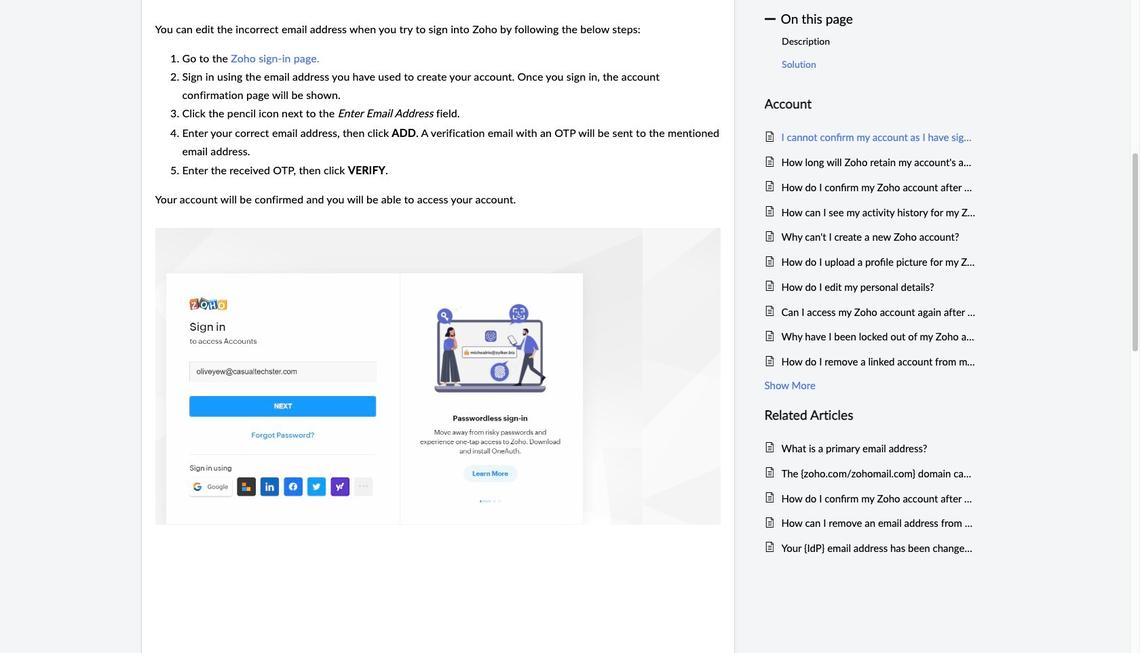 Task type: vqa. For each thing, say whether or not it's contained in the screenshot.
second heading from the top of the page
yes



Task type: locate. For each thing, give the bounding box(es) containing it.
a gif showing how to edit the email address that is registered incorrectly. image
[[155, 228, 721, 526]]

1 vertical spatial heading
[[765, 405, 976, 426]]

1 heading from the top
[[765, 94, 976, 115]]

0 vertical spatial heading
[[765, 94, 976, 115]]

heading
[[765, 94, 976, 115], [765, 405, 976, 426]]



Task type: describe. For each thing, give the bounding box(es) containing it.
2 heading from the top
[[765, 405, 976, 426]]



